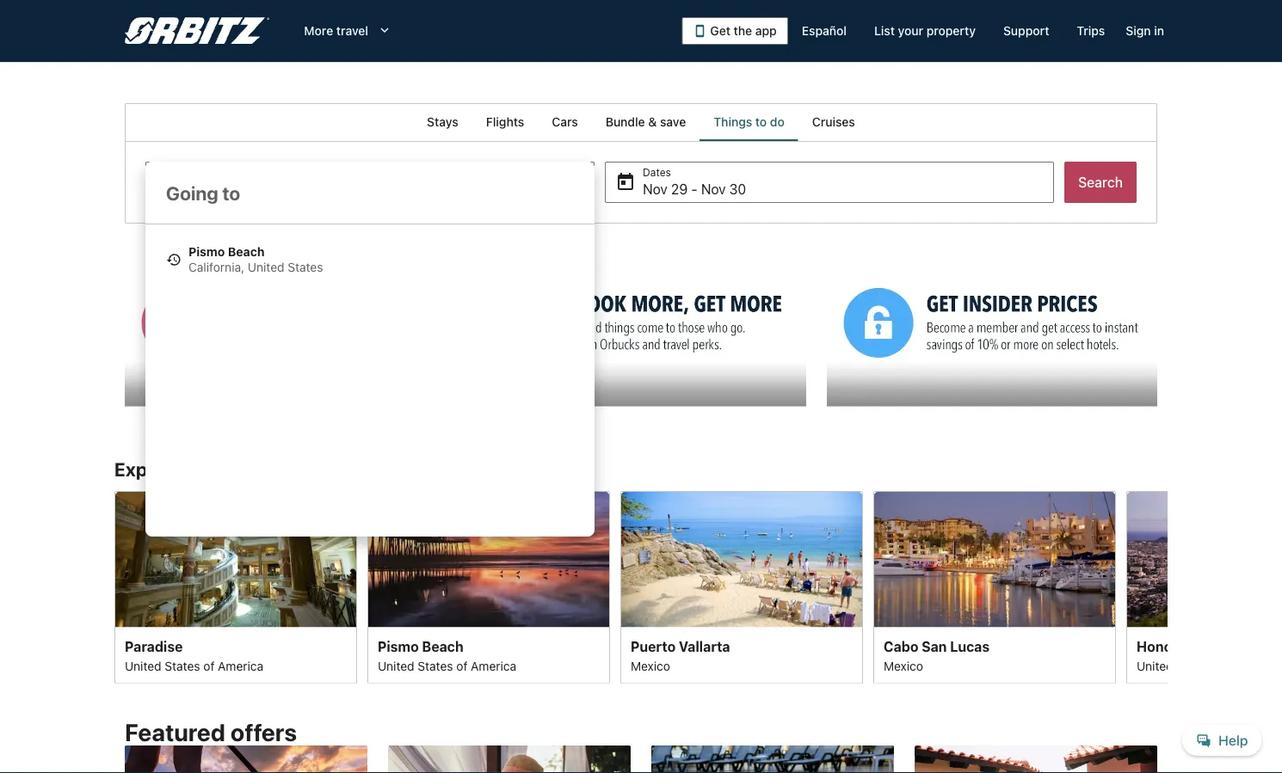 Task type: vqa. For each thing, say whether or not it's contained in the screenshot.


Task type: locate. For each thing, give the bounding box(es) containing it.
puerto
[[631, 638, 676, 655]]

honolulu
[[1137, 638, 1197, 655]]

in right stays
[[237, 458, 253, 481]]

of inside pismo beach united states of america
[[456, 659, 468, 673]]

mexico
[[631, 659, 670, 673], [884, 659, 923, 673]]

pismo beach featuring a sunset, views and tropical scenes image
[[367, 491, 610, 628]]

cars link
[[538, 103, 592, 141]]

1 horizontal spatial in
[[1154, 24, 1164, 38]]

get the app link
[[682, 17, 788, 45]]

mexico down cabo
[[884, 659, 923, 673]]

america for paradise
[[218, 659, 263, 673]]

beach for pismo beach united states of america
[[422, 638, 464, 655]]

mexico down puerto
[[631, 659, 670, 673]]

app
[[755, 24, 777, 38]]

list
[[874, 24, 895, 38]]

2 america from the left
[[471, 659, 516, 673]]

0 horizontal spatial beach
[[228, 245, 265, 259]]

show next card image
[[1158, 577, 1178, 598]]

orbitz logo image
[[125, 17, 270, 45]]

0 vertical spatial beach
[[228, 245, 265, 259]]

united
[[248, 260, 284, 275], [125, 659, 161, 673], [378, 659, 415, 673], [1137, 659, 1174, 673]]

cruises link
[[798, 103, 869, 141]]

1 of from the left
[[203, 659, 215, 673]]

tab list
[[125, 103, 1158, 141]]

your
[[898, 24, 923, 38]]

of for paradise
[[203, 659, 215, 673]]

pismo inside pismo beach california, united states
[[188, 245, 225, 259]]

0 horizontal spatial nov
[[643, 181, 668, 198]]

3 america from the left
[[1230, 659, 1276, 673]]

puerto vallarta mexico
[[631, 638, 730, 673]]

more travel button
[[290, 15, 406, 46]]

get
[[710, 24, 731, 38]]

of
[[203, 659, 215, 673], [456, 659, 468, 673], [1215, 659, 1227, 673]]

1 horizontal spatial mexico
[[884, 659, 923, 673]]

tab list inside featured offers main content
[[125, 103, 1158, 141]]

español button
[[788, 15, 861, 46]]

beach inside pismo beach united states of america
[[422, 638, 464, 655]]

do
[[770, 115, 785, 129]]

nov left 29
[[643, 181, 668, 198]]

tab list containing stays
[[125, 103, 1158, 141]]

nov right -
[[701, 181, 726, 198]]

0 horizontal spatial pismo
[[188, 245, 225, 259]]

&
[[648, 115, 657, 129]]

in inside dropdown button
[[1154, 24, 1164, 38]]

1 horizontal spatial america
[[471, 659, 516, 673]]

explore stays in trending destinations
[[114, 458, 445, 481]]

in
[[1154, 24, 1164, 38], [237, 458, 253, 481]]

america for honolulu
[[1230, 659, 1276, 673]]

states
[[288, 260, 323, 275], [165, 659, 200, 673], [418, 659, 453, 673], [1177, 659, 1212, 673]]

mexico inside puerto vallarta mexico
[[631, 659, 670, 673]]

cruises
[[812, 115, 855, 129]]

opens in a new window image
[[124, 265, 139, 281]]

1 america from the left
[[218, 659, 263, 673]]

stays
[[427, 115, 459, 129]]

nov
[[643, 181, 668, 198], [701, 181, 726, 198]]

2 mexico from the left
[[884, 659, 923, 673]]

support link
[[990, 15, 1063, 46]]

the
[[734, 24, 752, 38]]

puerto vallarta showing a beach, general coastal views and kayaking or canoeing image
[[621, 491, 863, 628]]

bundle
[[606, 115, 645, 129]]

united inside pismo beach california, united states
[[248, 260, 284, 275]]

1 vertical spatial in
[[237, 458, 253, 481]]

1 vertical spatial pismo
[[378, 638, 419, 655]]

2 of from the left
[[456, 659, 468, 673]]

in right 'sign'
[[1154, 24, 1164, 38]]

2 nov from the left
[[701, 181, 726, 198]]

cars
[[552, 115, 578, 129]]

1 horizontal spatial nov
[[701, 181, 726, 198]]

paradise
[[125, 638, 183, 655]]

paradise united states of america
[[125, 638, 263, 673]]

beach inside pismo beach california, united states
[[228, 245, 265, 259]]

lucas
[[950, 638, 990, 655]]

1 nov from the left
[[643, 181, 668, 198]]

pismo
[[188, 245, 225, 259], [378, 638, 419, 655]]

1 horizontal spatial pismo
[[378, 638, 419, 655]]

states inside pismo beach california, united states
[[288, 260, 323, 275]]

0 horizontal spatial america
[[218, 659, 263, 673]]

beach
[[228, 245, 265, 259], [422, 638, 464, 655]]

states inside pismo beach united states of america
[[418, 659, 453, 673]]

1 horizontal spatial beach
[[422, 638, 464, 655]]

Going to text field
[[145, 162, 595, 224]]

pismo inside pismo beach united states of america
[[378, 638, 419, 655]]

sign
[[1126, 24, 1151, 38]]

travel
[[336, 24, 368, 38]]

united inside paradise united states of america
[[125, 659, 161, 673]]

marina cabo san lucas which includes a marina, a coastal town and night scenes image
[[874, 491, 1116, 628]]

of inside honolulu united states of america
[[1215, 659, 1227, 673]]

1 mexico from the left
[[631, 659, 670, 673]]

2 horizontal spatial america
[[1230, 659, 1276, 673]]

29
[[671, 181, 688, 198]]

nov 29 - nov 30
[[643, 181, 746, 198]]

0 horizontal spatial of
[[203, 659, 215, 673]]

honolulu united states of america
[[1137, 638, 1276, 673]]

states inside paradise united states of america
[[165, 659, 200, 673]]

states inside honolulu united states of america
[[1177, 659, 1212, 673]]

cabo
[[884, 638, 919, 655]]

las vegas featuring interior views image
[[114, 491, 357, 628]]

of inside paradise united states of america
[[203, 659, 215, 673]]

united inside honolulu united states of america
[[1137, 659, 1174, 673]]

3 of from the left
[[1215, 659, 1227, 673]]

0 horizontal spatial in
[[237, 458, 253, 481]]

1 horizontal spatial of
[[456, 659, 468, 673]]

property
[[927, 24, 976, 38]]

get the app
[[710, 24, 777, 38]]

search button
[[1065, 162, 1137, 203]]

pismo beach california, united states
[[188, 245, 323, 275]]

2 horizontal spatial of
[[1215, 659, 1227, 673]]

america inside honolulu united states of america
[[1230, 659, 1276, 673]]

español
[[802, 24, 847, 38]]

trips
[[1077, 24, 1105, 38]]

1 vertical spatial beach
[[422, 638, 464, 655]]

america
[[218, 659, 263, 673], [471, 659, 516, 673], [1230, 659, 1276, 673]]

0 vertical spatial in
[[1154, 24, 1164, 38]]

0 vertical spatial pismo
[[188, 245, 225, 259]]

san
[[922, 638, 947, 655]]

america inside paradise united states of america
[[218, 659, 263, 673]]

0 horizontal spatial mexico
[[631, 659, 670, 673]]



Task type: describe. For each thing, give the bounding box(es) containing it.
save
[[660, 115, 686, 129]]

small image
[[166, 252, 182, 268]]

bundle & save
[[606, 115, 686, 129]]

california,
[[188, 260, 245, 275]]

nov 29 - nov 30 button
[[605, 162, 1054, 203]]

more travel
[[304, 24, 368, 38]]

trending
[[257, 458, 331, 481]]

sign in
[[1126, 24, 1164, 38]]

list your property
[[874, 24, 976, 38]]

america inside pismo beach united states of america
[[471, 659, 516, 673]]

vallarta
[[679, 638, 730, 655]]

featured offers main content
[[0, 103, 1282, 774]]

beach for pismo beach california, united states
[[228, 245, 265, 259]]

search
[[1078, 174, 1123, 191]]

featured offers
[[125, 718, 297, 747]]

show previous card image
[[104, 577, 125, 598]]

bundle & save link
[[592, 103, 700, 141]]

offers
[[230, 718, 297, 747]]

of for honolulu
[[1215, 659, 1227, 673]]

things to do link
[[700, 103, 798, 141]]

flights link
[[472, 103, 538, 141]]

things to do
[[714, 115, 785, 129]]

cabo san lucas mexico
[[884, 638, 990, 673]]

-
[[691, 181, 698, 198]]

30
[[730, 181, 746, 198]]

pismo for pismo beach california, united states
[[188, 245, 225, 259]]

more
[[304, 24, 333, 38]]

featured offers region
[[114, 708, 1168, 774]]

things
[[714, 115, 752, 129]]

download the app button image
[[693, 24, 707, 38]]

list your property link
[[861, 15, 990, 46]]

flights
[[486, 115, 524, 129]]

pismo beach united states of america
[[378, 638, 516, 673]]

to
[[755, 115, 767, 129]]

in inside featured offers main content
[[237, 458, 253, 481]]

destinations
[[335, 458, 445, 481]]

stays link
[[413, 103, 472, 141]]

sign in button
[[1119, 15, 1171, 46]]

pismo for pismo beach united states of america
[[378, 638, 419, 655]]

explore
[[114, 458, 181, 481]]

united inside pismo beach united states of america
[[378, 659, 415, 673]]

makiki - lower punchbowl - tantalus showing landscape views, a sunset and a city image
[[1127, 491, 1282, 628]]

support
[[1003, 24, 1049, 38]]

mexico inside the cabo san lucas mexico
[[884, 659, 923, 673]]

trips link
[[1063, 15, 1119, 46]]

featured
[[125, 718, 225, 747]]

stays
[[185, 458, 233, 481]]



